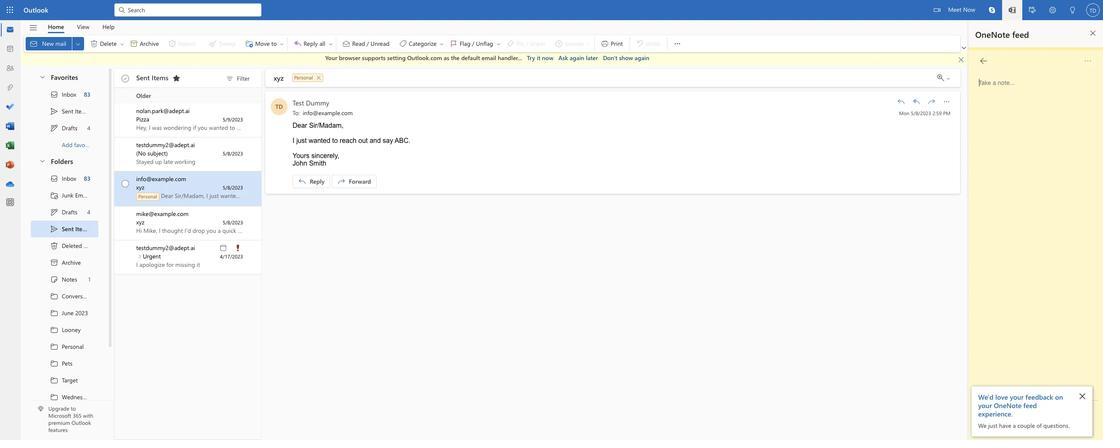 Task type: vqa. For each thing, say whether or not it's contained in the screenshot.


Task type: locate. For each thing, give the bounding box(es) containing it.
out
[[358, 137, 368, 144]]

2  tree item from the top
[[31, 221, 98, 237]]

 june 2023
[[50, 309, 88, 317]]

personal up test
[[294, 74, 313, 81]]

feed
[[1012, 29, 1029, 40], [1024, 401, 1037, 410]]

feed inside region
[[1012, 29, 1029, 40]]

add left favorite
[[62, 141, 73, 149]]

i inside message list "list box"
[[136, 260, 138, 268]]

forward
[[349, 177, 371, 185]]

0 vertical spatial 
[[294, 40, 302, 48]]

just up the yours
[[296, 137, 307, 144]]

again
[[570, 54, 584, 62], [635, 54, 649, 62]]

feed up couple
[[1024, 401, 1037, 410]]

0 vertical spatial archive
[[140, 39, 159, 47]]

2 vertical spatial personal
[[62, 343, 84, 351]]

3  button from the left
[[327, 37, 334, 50]]

/
[[367, 39, 369, 47], [472, 39, 474, 47]]

onenote
[[975, 29, 1010, 40], [994, 401, 1022, 410]]

 archive right delete
[[130, 39, 159, 48]]

again inside button
[[570, 54, 584, 62]]

1  sent items from the top
[[50, 107, 89, 115]]

 for  wednesday
[[50, 393, 58, 401]]

 wednesday
[[50, 393, 92, 401]]

0 horizontal spatial i
[[136, 260, 138, 268]]

6  from the top
[[50, 376, 58, 384]]

onenote feed region
[[943, 20, 1103, 440], [968, 20, 1103, 440]]

5  from the top
[[50, 359, 58, 368]]

2  from the top
[[50, 309, 58, 317]]

 tree item up add favorite
[[31, 120, 98, 136]]

 button
[[954, 54, 969, 65], [315, 74, 323, 82]]


[[90, 40, 98, 48], [50, 242, 58, 250]]

 left the looney
[[50, 326, 58, 334]]

drafts down  junk email
[[62, 208, 77, 216]]

your
[[325, 54, 337, 62]]

1 vertical spatial 
[[50, 258, 58, 267]]

1 4 from the top
[[87, 124, 90, 132]]

1 vertical spatial 
[[122, 180, 129, 187]]

 inside  reply all 
[[294, 40, 302, 48]]

add inside "tree item"
[[62, 141, 73, 149]]

favorites tree item
[[31, 69, 98, 86]]

2  from the top
[[122, 180, 129, 187]]

 button right mail
[[72, 37, 84, 50]]

 down "john" at the left of the page
[[298, 177, 306, 186]]

 tree item up  target
[[31, 355, 98, 372]]

2 vertical spatial to
[[71, 405, 76, 412]]

1 vertical spatial xyz
[[136, 183, 144, 191]]

 left target
[[50, 376, 58, 384]]

0 horizontal spatial just
[[296, 137, 307, 144]]

just right we on the bottom right
[[988, 422, 998, 430]]

test dummy
[[293, 98, 329, 107]]

 button right unflag on the top left of page
[[495, 37, 502, 50]]

items
[[152, 73, 168, 82], [75, 107, 89, 115], [75, 225, 90, 233], [84, 242, 98, 250]]

info@example.com down up
[[136, 175, 186, 183]]

 button
[[977, 54, 991, 68]]

xyz for info@example.com
[[136, 183, 144, 191]]

reply
[[304, 39, 318, 47], [310, 177, 325, 185]]

0 horizontal spatial personal
[[62, 343, 84, 351]]

add favorite tree item
[[31, 136, 98, 153]]

 target
[[50, 376, 78, 384]]

read
[[352, 39, 365, 47]]

 left sent items 
[[122, 75, 129, 82]]

it right missing
[[197, 260, 200, 268]]

 inside button
[[927, 97, 936, 106]]

items inside favorites tree
[[75, 107, 89, 115]]

1  from the top
[[50, 124, 58, 132]]

 for  personal
[[50, 342, 58, 351]]

 inside  archive
[[130, 40, 138, 48]]

 up mon 5/8/2023 2:59 pm
[[912, 97, 921, 106]]

have
[[999, 422, 1011, 430]]

Select a conversation checkbox
[[116, 171, 136, 189]]

 button right all
[[327, 37, 334, 50]]

2 / from the left
[[472, 39, 474, 47]]

 sent items up add favorite "tree item"
[[50, 107, 89, 115]]

0 vertical spatial 
[[50, 90, 58, 99]]

4 inside favorites tree
[[87, 124, 90, 132]]

2 4 from the top
[[87, 208, 90, 216]]

onedrive image
[[6, 180, 14, 189]]


[[226, 75, 234, 83]]

 inside popup button
[[75, 41, 81, 47]]

testdummy2@adept.ai up subject) on the top
[[136, 141, 195, 149]]

0 vertical spatial  button
[[35, 69, 49, 85]]

 left deleted
[[50, 242, 58, 250]]

1 horizontal spatial 
[[912, 97, 921, 106]]

0 vertical spatial  sent items
[[50, 107, 89, 115]]

none text field containing to:
[[293, 109, 893, 117]]

1 horizontal spatial info@example.com
[[303, 109, 353, 117]]

 button for folders
[[35, 153, 49, 169]]

0 vertical spatial 83
[[84, 90, 90, 98]]

a for take
[[993, 79, 996, 86]]

 right move
[[279, 41, 284, 46]]

sir/madam,
[[309, 122, 343, 129]]

info@example.com up sir/madam,
[[303, 109, 353, 117]]

0 vertical spatial  tree item
[[31, 120, 98, 136]]

 right unflag on the top left of page
[[496, 41, 501, 46]]

83 down "favorites" tree item
[[84, 90, 90, 98]]

1 vertical spatial 
[[50, 225, 58, 233]]

7  from the top
[[50, 393, 58, 401]]

2 again from the left
[[635, 54, 649, 62]]

Search notes text field
[[989, 58, 1082, 66]]

a right take
[[993, 79, 996, 86]]

it right try
[[537, 54, 540, 62]]

favorites tree
[[31, 66, 98, 153]]

outlook up  button
[[24, 5, 48, 14]]

files image
[[6, 84, 14, 92]]


[[50, 90, 58, 99], [50, 174, 58, 183]]

0 vertical spatial outlook
[[24, 5, 48, 14]]

 right delete
[[130, 40, 138, 48]]

 inside favorites tree
[[50, 90, 58, 99]]

 tree item
[[31, 187, 98, 204]]

 tree item down  target
[[31, 389, 98, 406]]

 for  deleted items
[[50, 242, 58, 250]]

1 horizontal spatial 
[[897, 97, 906, 106]]

inbox down "favorites" tree item
[[62, 90, 76, 98]]

xyz for mike@example.com
[[136, 218, 144, 226]]

 button
[[136, 253, 143, 260]]

0 horizontal spatial outlook
[[24, 5, 48, 14]]

 tree item
[[31, 254, 98, 271]]

2  button from the top
[[35, 153, 49, 169]]


[[29, 23, 38, 32]]

1 horizontal spatial again
[[635, 54, 649, 62]]

 right delete
[[120, 41, 125, 46]]

 up add favorite "tree item"
[[50, 124, 58, 132]]

0 vertical spatial it
[[537, 54, 540, 62]]

1 testdummy2@adept.ai from the top
[[136, 141, 195, 149]]

outlook right premium
[[72, 419, 91, 426]]

add right 
[[989, 80, 1000, 88]]

 up mon
[[897, 97, 906, 106]]

1 vertical spatial sent
[[62, 107, 73, 115]]

 inside button
[[897, 97, 906, 106]]

unflag
[[476, 39, 493, 47]]

a inside 'edit new note' main content
[[993, 79, 996, 86]]

view
[[77, 22, 89, 30]]

1 vertical spatial personal
[[138, 193, 157, 199]]

i down 
[[136, 260, 138, 268]]

2 testdummy2@adept.ai from the top
[[136, 244, 195, 252]]

Select a conversation checkbox
[[116, 206, 136, 224]]

add
[[989, 80, 1000, 88], [62, 141, 73, 149]]

we'd love your feedback on your onenote feed experience. we just have a couple of questions.
[[978, 393, 1070, 430]]

83 up email
[[84, 174, 90, 182]]

4 for first  tree item
[[87, 124, 90, 132]]

 inbox inside favorites tree
[[50, 90, 76, 99]]

1 vertical spatial inbox
[[62, 174, 76, 182]]

home button
[[42, 20, 70, 33]]

categorize
[[409, 39, 437, 47]]

to do image
[[6, 103, 14, 111]]

 for  delete 
[[90, 40, 98, 48]]

xyz down mike@example.com
[[136, 218, 144, 226]]

1 horizontal spatial  archive
[[130, 39, 159, 48]]

/ for 
[[367, 39, 369, 47]]

 up select a conversation option
[[122, 180, 129, 187]]

1 horizontal spatial archive
[[140, 39, 159, 47]]

home
[[48, 22, 64, 30]]

notes
[[62, 275, 77, 283]]

 inside  tree item
[[50, 242, 58, 250]]

1 / from the left
[[367, 39, 369, 47]]

1 vertical spatial  tree item
[[31, 221, 98, 237]]

dummy
[[306, 98, 329, 107]]

1 horizontal spatial 
[[943, 97, 951, 106]]

0 vertical spatial info@example.com
[[303, 109, 353, 117]]

1  button from the left
[[72, 37, 84, 50]]

a for add
[[1002, 80, 1005, 88]]

 left forward
[[337, 177, 346, 186]]

 button up dummy
[[315, 74, 323, 82]]

 tree item
[[31, 288, 98, 305], [31, 305, 98, 321], [31, 321, 98, 338], [31, 338, 98, 355], [31, 355, 98, 372], [31, 372, 98, 389], [31, 389, 98, 406]]

onenote inside region
[[975, 29, 1010, 40]]

Search for email, meetings, files and more. field
[[127, 5, 256, 14]]


[[50, 124, 58, 132], [50, 208, 58, 216]]


[[219, 244, 227, 252]]

2 horizontal spatial personal
[[294, 74, 313, 81]]

1 again from the left
[[570, 54, 584, 62]]

 tree item up the junk at the top of the page
[[31, 170, 98, 187]]

 up 2:59
[[927, 97, 936, 106]]

powerpoint image
[[6, 161, 14, 169]]

a right have
[[1013, 422, 1016, 430]]

 tree item down favorites
[[31, 86, 98, 103]]

0 vertical spatial inbox
[[62, 90, 76, 98]]

2 horizontal spatial a
[[1013, 422, 1016, 430]]

1 vertical spatial to
[[332, 137, 338, 144]]

0 vertical spatial 
[[927, 97, 936, 106]]

1 horizontal spatial  button
[[954, 54, 969, 65]]

0 horizontal spatial 
[[337, 177, 346, 186]]

2 inbox from the top
[[62, 174, 76, 182]]

1 vertical spatial archive
[[62, 259, 81, 267]]

reply for 
[[304, 39, 318, 47]]

for
[[166, 260, 174, 268]]

 menu bar
[[1069, 54, 1095, 68]]

1  from the top
[[122, 75, 129, 82]]

2  from the top
[[50, 174, 58, 183]]

 for  target
[[50, 376, 58, 384]]

 up add favorite "tree item"
[[50, 107, 58, 115]]

 inbox down "favorites" tree item
[[50, 90, 76, 99]]

1 vertical spatial testdummy2@adept.ai
[[136, 244, 195, 252]]

stayed up late working
[[136, 157, 195, 165]]

2 vertical spatial sent
[[62, 225, 74, 233]]

1  button from the top
[[35, 69, 49, 85]]

email
[[75, 191, 89, 199]]

deleted
[[62, 242, 82, 250]]

 inside button
[[912, 97, 921, 106]]

 button
[[1002, 0, 1022, 21]]

4  from the top
[[50, 342, 58, 351]]

 button for favorites
[[35, 69, 49, 85]]

 tree item down  looney
[[31, 338, 98, 355]]

 tree item up  personal
[[31, 321, 98, 338]]

 up upgrade
[[50, 393, 58, 401]]

 tree item down pets
[[31, 372, 98, 389]]

1 vertical spatial 
[[943, 97, 951, 106]]

 right all
[[328, 41, 333, 46]]

excel image
[[6, 142, 14, 150]]

7  tree item from the top
[[31, 389, 98, 406]]

 inside select a conversation checkbox
[[122, 180, 129, 187]]

to inside  move to 
[[271, 39, 277, 47]]

1 vertical spatial info@example.com
[[136, 175, 186, 183]]

items left 
[[152, 73, 168, 82]]

 up 
[[50, 174, 58, 183]]

test dummy button
[[293, 98, 329, 107]]

print
[[611, 39, 623, 47]]

 inside select all messages option
[[122, 75, 129, 82]]

0 horizontal spatial to
[[71, 405, 76, 412]]

 sent items up deleted
[[50, 225, 90, 233]]

xyz up td
[[274, 73, 284, 82]]

tab list containing home
[[42, 20, 121, 33]]

 for 
[[897, 97, 906, 106]]

 tree item up deleted
[[31, 221, 98, 237]]

 inside "favorites" tree item
[[39, 74, 46, 80]]

it inside message list "list box"
[[197, 260, 200, 268]]

 down  dropdown button
[[958, 56, 965, 63]]


[[1029, 7, 1036, 13]]

6  tree item from the top
[[31, 372, 98, 389]]

feed down  dropdown button
[[1012, 29, 1029, 40]]

1 vertical spatial 4
[[87, 208, 90, 216]]

stayed
[[136, 157, 154, 165]]

sent inside tree
[[62, 225, 74, 233]]

1  inbox from the top
[[50, 90, 76, 99]]

 left pets
[[50, 359, 58, 368]]

reach
[[340, 137, 357, 144]]

your right love
[[1010, 393, 1024, 402]]

0 vertical spatial 4
[[87, 124, 90, 132]]

 tree item up add favorite "tree item"
[[31, 103, 98, 120]]

1 vertical spatial  tree item
[[31, 204, 98, 221]]

0 vertical spatial feed
[[1012, 29, 1029, 40]]

1 onenote feed region from the left
[[943, 20, 1103, 440]]

tab list inside onenote feed application
[[42, 20, 121, 33]]

again inside button
[[635, 54, 649, 62]]

1 vertical spatial 
[[337, 177, 346, 186]]

to right move
[[271, 39, 277, 47]]

 left folders
[[39, 158, 46, 164]]

personal inside message list "list box"
[[138, 193, 157, 199]]

personal up mike@example.com
[[138, 193, 157, 199]]

sincerely,
[[311, 152, 339, 159]]

reply inside  reply all 
[[304, 39, 318, 47]]

we'd love your feedback on your onenote feed experience. alert
[[972, 386, 1093, 437]]

 inside favorites tree
[[50, 124, 58, 132]]

1  tree item from the top
[[31, 120, 98, 136]]

looney
[[62, 326, 81, 334]]

personal down the looney
[[62, 343, 84, 351]]

 inside  delete 
[[90, 40, 98, 48]]

i just wanted to reach out and say abc.
[[293, 137, 410, 144]]

2  button from the left
[[119, 37, 126, 50]]

1  from the top
[[50, 107, 58, 115]]

1  drafts from the top
[[50, 124, 77, 132]]

 sent items
[[50, 107, 89, 115], [50, 225, 90, 233]]

 tree item
[[31, 120, 98, 136], [31, 204, 98, 221]]

4 inside tree
[[87, 208, 90, 216]]

of
[[1037, 422, 1042, 430]]

more apps image
[[6, 198, 14, 207]]

 button down  dropdown button
[[954, 54, 969, 65]]

1 vertical spatial 
[[50, 242, 58, 250]]

4 for 1st  tree item from the bottom of the onenote feed application
[[87, 208, 90, 216]]

 archive down  tree item
[[50, 258, 81, 267]]

 drafts
[[50, 124, 77, 132], [50, 208, 77, 216]]

/ inside  read / unread
[[367, 39, 369, 47]]

 for  looney
[[50, 326, 58, 334]]

 left delete
[[90, 40, 98, 48]]

3  from the top
[[50, 326, 58, 334]]

 up  tree item
[[50, 225, 58, 233]]

 
[[938, 74, 951, 81]]


[[934, 7, 941, 13]]

0 vertical spatial 
[[122, 75, 129, 82]]

0 vertical spatial 
[[50, 124, 58, 132]]

 left june
[[50, 309, 58, 317]]

Editing note text field
[[979, 79, 1092, 396]]

later
[[586, 54, 598, 62]]

 for 
[[50, 292, 58, 300]]

4 down email
[[87, 208, 90, 216]]

take a note...
[[979, 79, 1015, 86]]

td button
[[271, 98, 288, 115]]

/ right read at the left of the page
[[367, 39, 369, 47]]

/ inside " flag / unflag "
[[472, 39, 474, 47]]

1 horizontal spatial 
[[927, 97, 936, 106]]

 button right delete
[[119, 37, 126, 50]]

1 vertical spatial feed
[[1024, 401, 1037, 410]]

onenote up 
[[994, 401, 1022, 410]]

feed inside we'd love your feedback on your onenote feed experience. we just have a couple of questions.
[[1024, 401, 1037, 410]]

onenote down 
[[975, 29, 1010, 40]]

meet now
[[948, 5, 975, 13]]

 right mail
[[75, 41, 81, 47]]

1 83 from the top
[[84, 90, 90, 98]]

0 horizontal spatial add
[[62, 141, 73, 149]]

items up favorite
[[75, 107, 89, 115]]

your
[[1010, 393, 1024, 402], [978, 401, 992, 410]]

 inside personal 
[[316, 75, 321, 80]]

1 vertical spatial just
[[988, 422, 998, 430]]

 button inside folders 'tree item'
[[35, 153, 49, 169]]

0 horizontal spatial  archive
[[50, 258, 81, 267]]

1 vertical spatial  sent items
[[50, 225, 90, 233]]

 inbox down folders 'tree item'
[[50, 174, 76, 183]]

outlook inside upgrade to microsoft 365 with premium outlook features
[[72, 419, 91, 426]]

0 vertical spatial sent
[[136, 73, 150, 82]]

drafts up add favorite "tree item"
[[62, 124, 77, 132]]

5/8/2023 for info@example.com
[[223, 184, 243, 191]]

to down " wednesday"
[[71, 405, 76, 412]]

1 horizontal spatial 
[[90, 40, 98, 48]]

reply inside  reply
[[310, 177, 325, 185]]

 button
[[25, 21, 42, 35]]

microsoft
[[48, 412, 71, 419]]

sent inside favorites tree
[[62, 107, 73, 115]]

td
[[275, 102, 283, 110]]

0 vertical spatial  tree item
[[31, 103, 98, 120]]

 tree item
[[31, 237, 98, 254]]

1 vertical spatial 
[[298, 177, 306, 186]]

1 vertical spatial add
[[62, 141, 73, 149]]

working
[[175, 157, 195, 165]]

0 vertical spatial xyz
[[274, 73, 284, 82]]

 drafts inside favorites tree
[[50, 124, 77, 132]]

1 vertical spatial 
[[50, 208, 58, 216]]

love
[[995, 393, 1008, 402]]

add inside the onenote feed region
[[989, 80, 1000, 88]]

1 horizontal spatial /
[[472, 39, 474, 47]]

test
[[293, 98, 304, 107]]

again right show
[[635, 54, 649, 62]]

xyz down stayed on the top left
[[136, 183, 144, 191]]

1 vertical spatial  tree item
[[31, 170, 98, 187]]

tree containing 
[[31, 170, 98, 422]]

0 vertical spatial onenote
[[975, 29, 1010, 40]]

tab list
[[42, 20, 121, 33]]

reply down smith
[[310, 177, 325, 185]]

1  from the top
[[50, 90, 58, 99]]

 inside tree
[[50, 174, 58, 183]]

 button for 
[[72, 37, 84, 50]]

 tree item
[[31, 86, 98, 103], [31, 170, 98, 187]]

 inside  reply all 
[[328, 41, 333, 46]]

 button inside the 'tags' group
[[495, 37, 502, 50]]


[[450, 40, 458, 48]]

 categorize 
[[399, 39, 444, 48]]

2  tree item from the top
[[31, 204, 98, 221]]

 left 
[[439, 41, 444, 46]]

1 horizontal spatial it
[[537, 54, 540, 62]]

0 horizontal spatial /
[[367, 39, 369, 47]]

message list list box
[[114, 88, 262, 440]]

info@example.com
[[303, 109, 353, 117], [136, 175, 186, 183]]

 button
[[669, 35, 686, 52], [940, 95, 954, 108]]

1 vertical spatial reply
[[310, 177, 325, 185]]

sent up add favorite "tree item"
[[62, 107, 73, 115]]

365
[[73, 412, 82, 419]]

1 horizontal spatial  button
[[940, 95, 954, 108]]

83
[[84, 90, 90, 98], [84, 174, 90, 182]]

people image
[[6, 64, 14, 73]]

2  from the top
[[50, 225, 58, 233]]

0 vertical spatial 
[[897, 97, 906, 106]]

 button
[[960, 44, 968, 52]]

 down  at left
[[50, 292, 58, 300]]

just inside email message element
[[296, 137, 307, 144]]

 up dummy
[[316, 75, 321, 80]]

junk
[[62, 191, 73, 199]]

1 vertical spatial onenote
[[994, 401, 1022, 410]]

0 vertical spatial i
[[293, 137, 294, 144]]

2 horizontal spatial to
[[332, 137, 338, 144]]

move & delete group
[[26, 35, 286, 52]]

outlook inside banner
[[24, 5, 48, 14]]

 button left favorites
[[35, 69, 49, 85]]


[[977, 81, 984, 88]]

0 horizontal spatial archive
[[62, 259, 81, 267]]

wednesday
[[62, 393, 92, 401]]

testdummy2@adept.ai for (no subject)
[[136, 141, 195, 149]]

0 vertical spatial personal
[[294, 74, 313, 81]]

1 vertical spatial outlook
[[72, 419, 91, 426]]

to inside upgrade to microsoft 365 with premium outlook features
[[71, 405, 76, 412]]

info@example.com inside message list "list box"
[[136, 175, 186, 183]]

 tree item up  looney
[[31, 305, 98, 321]]

to left reach
[[332, 137, 338, 144]]

1 inbox from the top
[[62, 90, 76, 98]]

a left note
[[1002, 80, 1005, 88]]

 inside  move to 
[[279, 41, 284, 46]]

0 vertical spatial  tree item
[[31, 86, 98, 103]]

1  tree item from the top
[[31, 288, 98, 305]]

0 horizontal spatial 
[[50, 258, 58, 267]]

0 vertical spatial  button
[[669, 35, 686, 52]]

 archive inside move & delete group
[[130, 39, 159, 48]]

tree
[[31, 170, 98, 422]]

1 vertical spatial drafts
[[62, 208, 77, 216]]

1 horizontal spatial just
[[988, 422, 998, 430]]

inbox up  junk email
[[62, 174, 76, 182]]

1  from the top
[[50, 292, 58, 300]]

0 vertical spatial  drafts
[[50, 124, 77, 132]]

1 drafts from the top
[[62, 124, 77, 132]]

0 horizontal spatial 
[[316, 75, 321, 80]]

premium features image
[[38, 406, 44, 412]]

i for i apologize for missing it
[[136, 260, 138, 268]]

1 vertical spatial  archive
[[50, 258, 81, 267]]

i inside email message element
[[293, 137, 294, 144]]

i for i just wanted to reach out and say abc.
[[293, 137, 294, 144]]

 button
[[72, 37, 84, 50], [119, 37, 126, 50], [327, 37, 334, 50], [495, 37, 502, 50]]

None text field
[[293, 109, 893, 117]]

sent up  tree item
[[62, 225, 74, 233]]

 tree item
[[31, 103, 98, 120], [31, 221, 98, 237]]

2  inbox from the top
[[50, 174, 76, 183]]

 up  at left
[[50, 258, 58, 267]]

1 horizontal spatial 
[[130, 40, 138, 48]]

2 drafts from the top
[[62, 208, 77, 216]]

 for  pets
[[50, 359, 58, 368]]

4  button from the left
[[495, 37, 502, 50]]

/ right the flag
[[472, 39, 474, 47]]

 inside favorites tree
[[50, 107, 58, 115]]

3  tree item from the top
[[31, 321, 98, 338]]

 button
[[35, 69, 49, 85], [35, 153, 49, 169]]

0 vertical spatial 
[[90, 40, 98, 48]]

1 horizontal spatial outlook
[[72, 419, 91, 426]]

1 vertical spatial i
[[136, 260, 138, 268]]

1 vertical spatial it
[[197, 260, 200, 268]]

 button inside "favorites" tree item
[[35, 69, 49, 85]]

archive down deleted
[[62, 259, 81, 267]]

0 vertical spatial add
[[989, 80, 1000, 88]]


[[897, 97, 906, 106], [298, 177, 306, 186]]

2  tree item from the top
[[31, 170, 98, 187]]

 button
[[1081, 54, 1095, 68]]

0 vertical spatial 
[[130, 40, 138, 48]]

0 vertical spatial to
[[271, 39, 277, 47]]

 left all
[[294, 40, 302, 48]]

1 horizontal spatial a
[[1002, 80, 1005, 88]]



Task type: describe. For each thing, give the bounding box(es) containing it.
2 onenote feed region from the left
[[968, 20, 1103, 440]]

older
[[136, 91, 151, 99]]

 filter
[[226, 74, 250, 83]]

 inside  delete 
[[120, 41, 125, 46]]

show
[[619, 54, 633, 62]]

5  tree item from the top
[[31, 355, 98, 372]]

 button
[[1081, 409, 1094, 423]]

experience.
[[978, 409, 1013, 418]]

 inside "" button
[[958, 56, 965, 63]]

personal for personal 
[[294, 74, 313, 81]]

 button
[[925, 95, 938, 108]]

close image
[[1079, 393, 1086, 400]]

onenote inside we'd love your feedback on your onenote feed experience. we just have a couple of questions.
[[994, 401, 1022, 410]]

 button for 
[[327, 37, 334, 50]]

 inside the  categorize 
[[439, 41, 444, 46]]

 for  forward
[[337, 177, 346, 186]]

 archive inside  tree item
[[50, 258, 81, 267]]


[[50, 191, 58, 199]]

none text field inside email message element
[[293, 109, 893, 117]]

to: info@example.com
[[293, 109, 353, 117]]

mike@example.com
[[136, 210, 189, 218]]

unread
[[371, 39, 390, 47]]

info@example.com inside email message element
[[303, 109, 353, 117]]

 search field
[[975, 54, 1096, 70]]

message list section
[[114, 67, 262, 440]]

email message element
[[265, 91, 960, 194]]

ask
[[559, 54, 568, 62]]


[[50, 275, 58, 284]]

modified
[[1007, 428, 1031, 435]]

4  tree item from the top
[[31, 338, 98, 355]]

premium
[[48, 419, 70, 426]]

new
[[42, 39, 54, 47]]

 new mail
[[29, 39, 66, 48]]

 button inside email message element
[[940, 95, 954, 108]]

default
[[461, 54, 480, 62]]

smith
[[309, 160, 326, 167]]

0 vertical spatial  button
[[954, 54, 969, 65]]

5/8/2023 for testdummy2@adept.ai
[[223, 150, 243, 157]]

sent items 
[[136, 73, 181, 82]]

i apologize for missing it
[[136, 260, 200, 268]]

setting
[[387, 54, 406, 62]]

yours
[[293, 152, 310, 159]]

styles toolbar toolbar
[[974, 409, 1098, 423]]

onenote feed
[[975, 29, 1029, 40]]


[[1085, 58, 1091, 64]]

 for  reply
[[298, 177, 306, 186]]

 for  june 2023
[[50, 309, 58, 317]]

onenote feed application
[[0, 0, 1103, 440]]

testdummy2@adept.ai for 
[[136, 244, 195, 252]]


[[172, 74, 181, 82]]

june
[[62, 309, 74, 317]]

4/17/2023
[[220, 253, 243, 260]]

folders tree item
[[31, 153, 98, 170]]

Select all messages checkbox
[[119, 73, 131, 84]]

 inside " "
[[946, 76, 951, 81]]

2  sent items from the top
[[50, 225, 90, 233]]


[[1070, 7, 1076, 13]]

don't
[[603, 54, 618, 62]]

 sent items inside favorites tree
[[50, 107, 89, 115]]

 forward
[[337, 177, 371, 186]]

just inside we'd love your feedback on your onenote feed experience. we just have a couple of questions.
[[988, 422, 998, 430]]

 inside email message element
[[943, 97, 951, 106]]

1  tree item from the top
[[31, 86, 98, 103]]

outlook link
[[24, 0, 48, 20]]


[[979, 59, 984, 65]]

 inside " flag / unflag "
[[496, 41, 501, 46]]


[[136, 253, 143, 260]]

try it now button
[[527, 54, 553, 62]]

edit new note main content
[[969, 48, 1103, 440]]

to inside email message element
[[332, 137, 338, 144]]

dear
[[293, 122, 307, 129]]

 button for 
[[119, 37, 126, 50]]

modified : 11:29 am
[[1007, 428, 1061, 435]]

abc.
[[395, 137, 410, 144]]

11:29
[[1034, 428, 1050, 435]]

5/8/2023 inside email message element
[[911, 110, 931, 116]]

 for 
[[927, 97, 936, 106]]

older heading
[[114, 88, 262, 103]]

2  drafts from the top
[[50, 208, 77, 216]]

0 horizontal spatial your
[[978, 401, 992, 410]]

 inside folders 'tree item'
[[39, 158, 46, 164]]

(no subject)
[[136, 149, 168, 157]]


[[342, 40, 351, 48]]

tree inside onenote feed application
[[31, 170, 98, 422]]

(no
[[136, 149, 146, 157]]

sent items heading
[[136, 69, 183, 87]]

 button
[[982, 0, 1002, 20]]

 for 2nd  tree item from the bottom
[[50, 90, 58, 99]]

 button
[[977, 409, 991, 423]]

calendar image
[[6, 45, 14, 53]]

archive inside  tree item
[[62, 259, 81, 267]]


[[980, 58, 987, 64]]

/ for 
[[472, 39, 474, 47]]

add for add favorite
[[62, 141, 73, 149]]

5/9/2023
[[223, 116, 243, 123]]

 button for 
[[495, 37, 502, 50]]

 tree item
[[31, 271, 98, 288]]

2  from the top
[[50, 208, 58, 216]]


[[1001, 412, 1008, 419]]


[[601, 40, 609, 48]]

outlook.com
[[407, 54, 442, 62]]

 deleted items
[[50, 242, 98, 250]]

late
[[164, 157, 173, 165]]

 search field
[[114, 0, 262, 19]]


[[962, 46, 966, 50]]

mail
[[55, 39, 66, 47]]

0 vertical spatial 
[[673, 40, 682, 48]]

 delete 
[[90, 39, 125, 48]]

drafts inside favorites tree
[[62, 124, 77, 132]]

word image
[[6, 122, 14, 131]]

it inside button
[[537, 54, 540, 62]]

john
[[293, 160, 307, 167]]

questions.
[[1044, 422, 1070, 430]]

5/8/2023 for mike@example.com
[[223, 219, 243, 226]]

your browser supports setting outlook.com as the default email handler...
[[325, 54, 522, 62]]

add a note
[[989, 80, 1018, 88]]

meet
[[948, 5, 962, 13]]

mail image
[[6, 26, 14, 34]]

 read / unread
[[342, 39, 390, 48]]

favorite
[[74, 141, 94, 149]]

1 horizontal spatial your
[[1010, 393, 1024, 402]]

couple
[[1018, 422, 1035, 430]]

upgrade to microsoft 365 with premium outlook features
[[48, 405, 93, 434]]

2 83 from the top
[[84, 174, 90, 182]]


[[938, 74, 944, 81]]

add for add a note
[[989, 80, 1000, 88]]

83 inside favorites tree
[[84, 90, 90, 98]]

items inside sent items 
[[152, 73, 168, 82]]

 button
[[1063, 0, 1083, 21]]

items inside  deleted items
[[84, 242, 98, 250]]


[[1084, 412, 1091, 419]]

outlook banner
[[0, 0, 1103, 21]]

reply for 
[[310, 177, 325, 185]]

 inside tree
[[50, 225, 58, 233]]

account manager for test dummy image
[[1086, 3, 1100, 17]]

archive inside move & delete group
[[140, 39, 159, 47]]

a inside we'd love your feedback on your onenote feed experience. we just have a couple of questions.
[[1013, 422, 1016, 430]]

 for 
[[912, 97, 921, 106]]

note...
[[998, 79, 1015, 86]]

personal for personal
[[138, 193, 157, 199]]


[[118, 6, 126, 14]]

sent inside sent items 
[[136, 73, 150, 82]]

test dummy image
[[271, 98, 288, 115]]

wanted
[[309, 137, 330, 144]]

yours sincerely, john smith
[[293, 152, 339, 167]]

we
[[978, 422, 987, 430]]

subject)
[[147, 149, 168, 157]]

:
[[1031, 428, 1033, 435]]

left-rail-appbar navigation
[[2, 20, 18, 194]]

 inside tree item
[[50, 258, 58, 267]]

feedback
[[1026, 393, 1053, 402]]

tags group
[[338, 35, 593, 52]]

 for 2nd  tree item
[[50, 174, 58, 183]]


[[245, 40, 253, 48]]

personal inside  personal
[[62, 343, 84, 351]]

view button
[[71, 20, 96, 33]]

1  tree item from the top
[[31, 103, 98, 120]]

 reply
[[298, 177, 325, 186]]

features
[[48, 426, 68, 434]]

items up  deleted items
[[75, 225, 90, 233]]

the
[[451, 54, 460, 62]]

on
[[1055, 393, 1063, 402]]

 print
[[601, 39, 623, 48]]

1 vertical spatial  button
[[315, 74, 323, 82]]

mon
[[899, 110, 910, 116]]

 for  reply all 
[[294, 40, 302, 48]]

with
[[83, 412, 93, 419]]

upgrade
[[48, 405, 69, 412]]

pizza
[[136, 115, 149, 123]]

inbox inside favorites tree
[[62, 90, 76, 98]]

2  tree item from the top
[[31, 305, 98, 321]]



